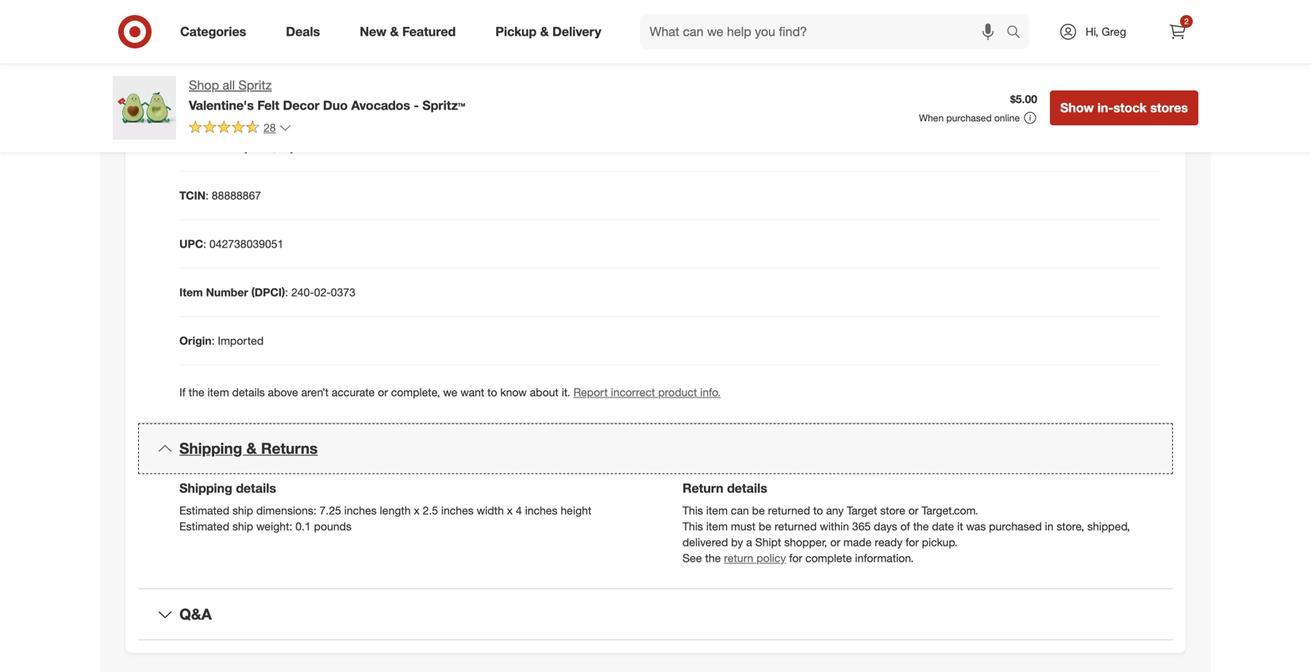 Task type: locate. For each thing, give the bounding box(es) containing it.
1 vertical spatial the
[[914, 520, 930, 534]]

the right if
[[189, 385, 205, 399]]

must
[[731, 520, 756, 534]]

1 x from the left
[[414, 504, 420, 518]]

the down delivered
[[706, 551, 721, 565]]

details left "above"
[[232, 385, 265, 399]]

accurate
[[332, 385, 375, 399]]

0 horizontal spatial the
[[189, 385, 205, 399]]

2 horizontal spatial &
[[541, 24, 549, 39]]

3 inches from the left
[[525, 504, 558, 518]]

polyester,
[[229, 140, 276, 154]]

: left 88888867
[[206, 189, 209, 202]]

inches right '4'
[[525, 504, 558, 518]]

the
[[189, 385, 205, 399], [914, 520, 930, 534], [706, 551, 721, 565]]

when
[[920, 112, 944, 124]]

duo
[[323, 98, 348, 113]]

pickup & delivery
[[496, 24, 602, 39]]

shipping for shipping & returns
[[179, 440, 242, 458]]

of
[[901, 520, 911, 534]]

inches right 7.25
[[344, 504, 377, 518]]

it.
[[562, 385, 571, 399]]

& right "pickup" on the top left
[[541, 24, 549, 39]]

inches
[[344, 504, 377, 518], [441, 504, 474, 518], [525, 504, 558, 518]]

return
[[683, 481, 724, 496]]

item right if
[[208, 385, 229, 399]]

estimated down shipping & returns
[[179, 504, 230, 518]]

0 horizontal spatial or
[[378, 385, 388, 399]]

to
[[488, 385, 498, 399], [814, 504, 824, 518]]

x left '4'
[[507, 504, 513, 518]]

purchased right when
[[947, 112, 992, 124]]

1 shipping from the top
[[179, 440, 242, 458]]

details inside shipping details estimated ship dimensions: 7.25 inches length x 2.5 inches width x 4 inches height estimated ship weight: 0.1 pounds
[[236, 481, 276, 496]]

1 inches from the left
[[344, 504, 377, 518]]

1 vertical spatial ship
[[233, 520, 253, 534]]

shipping inside dropdown button
[[179, 440, 242, 458]]

inches right 2.5
[[441, 504, 474, 518]]

item up delivered
[[707, 520, 728, 534]]

image of valentine's felt decor duo avocados - spritz™ image
[[113, 76, 176, 140]]

: left the 042738039051
[[203, 237, 206, 251]]

x
[[414, 504, 420, 518], [507, 504, 513, 518]]

2 horizontal spatial or
[[909, 504, 919, 518]]

deals link
[[273, 14, 340, 49]]

1 vertical spatial purchased
[[990, 520, 1043, 534]]

imported
[[218, 334, 264, 348]]

origin
[[179, 334, 212, 348]]

0 horizontal spatial inches
[[344, 504, 377, 518]]

1 vertical spatial shipping
[[179, 481, 232, 496]]

this down return
[[683, 504, 704, 518]]

the right of
[[914, 520, 930, 534]]

0 horizontal spatial x
[[414, 504, 420, 518]]

& inside dropdown button
[[247, 440, 257, 458]]

0 vertical spatial shipping
[[179, 440, 242, 458]]

or right accurate
[[378, 385, 388, 399]]

tcin : 88888867
[[179, 189, 261, 202]]

1 vertical spatial this
[[683, 520, 704, 534]]

purchased left in
[[990, 520, 1043, 534]]

this up delivered
[[683, 520, 704, 534]]

or up of
[[909, 504, 919, 518]]

policy
[[757, 551, 787, 565]]

origin : imported
[[179, 334, 264, 348]]

2 shipping from the top
[[179, 481, 232, 496]]

0 vertical spatial ship
[[233, 504, 253, 518]]

shipping
[[179, 440, 242, 458], [179, 481, 232, 496]]

this
[[683, 504, 704, 518], [683, 520, 704, 534]]

estimated
[[179, 504, 230, 518], [179, 520, 230, 534]]

0 horizontal spatial &
[[247, 440, 257, 458]]

2 horizontal spatial the
[[914, 520, 930, 534]]

0 vertical spatial returned
[[768, 504, 811, 518]]

about
[[530, 385, 559, 399]]

or
[[378, 385, 388, 399], [909, 504, 919, 518], [831, 536, 841, 549]]

info.
[[701, 385, 721, 399]]

& right new
[[390, 24, 399, 39]]

shipped,
[[1088, 520, 1131, 534]]

ship left weight:
[[233, 520, 253, 534]]

2 horizontal spatial inches
[[525, 504, 558, 518]]

shipping inside shipping details estimated ship dimensions: 7.25 inches length x 2.5 inches width x 4 inches height estimated ship weight: 0.1 pounds
[[179, 481, 232, 496]]

1 horizontal spatial x
[[507, 504, 513, 518]]

1 vertical spatial for
[[790, 551, 803, 565]]

store
[[881, 504, 906, 518]]

to right "want"
[[488, 385, 498, 399]]

1 vertical spatial or
[[909, 504, 919, 518]]

delivery
[[553, 24, 602, 39]]

material: polyester, styrofoam
[[179, 140, 331, 154]]

to left any
[[814, 504, 824, 518]]

shipping details estimated ship dimensions: 7.25 inches length x 2.5 inches width x 4 inches height estimated ship weight: 0.1 pounds
[[179, 481, 592, 534]]

report
[[574, 385, 608, 399]]

x left 2.5
[[414, 504, 420, 518]]

in-
[[1098, 100, 1114, 116]]

details up can in the right of the page
[[727, 481, 768, 496]]

0 vertical spatial this
[[683, 504, 704, 518]]

for down of
[[906, 536, 919, 549]]

purchased
[[947, 112, 992, 124], [990, 520, 1043, 534]]

a
[[747, 536, 753, 549]]

ship left dimensions:
[[233, 504, 253, 518]]

$5.00
[[1011, 92, 1038, 106]]

delivered
[[683, 536, 729, 549]]

stock
[[1114, 100, 1148, 116]]

shipping down if
[[179, 440, 242, 458]]

: left the imported
[[212, 334, 215, 348]]

0 vertical spatial to
[[488, 385, 498, 399]]

decor
[[283, 98, 320, 113]]

:
[[206, 189, 209, 202], [203, 237, 206, 251], [285, 285, 288, 299], [212, 334, 215, 348]]

2 vertical spatial the
[[706, 551, 721, 565]]

tcin
[[179, 189, 206, 202]]

2.5
[[423, 504, 438, 518]]

2 vertical spatial or
[[831, 536, 841, 549]]

details for return
[[727, 481, 768, 496]]

or down within
[[831, 536, 841, 549]]

&
[[390, 24, 399, 39], [541, 24, 549, 39], [247, 440, 257, 458]]

number
[[206, 285, 248, 299]]

purchased inside return details this item can be returned to any target store or target.com. this item must be returned within 365 days of the date it was purchased in store, shipped, delivered by a shipt shopper, or made ready for pickup. see the return policy for complete information.
[[990, 520, 1043, 534]]

: for 88888867
[[206, 189, 209, 202]]

7.25
[[320, 504, 341, 518]]

avocados
[[351, 98, 410, 113]]

1 horizontal spatial inches
[[441, 504, 474, 518]]

0 vertical spatial or
[[378, 385, 388, 399]]

be up 'shipt'
[[759, 520, 772, 534]]

details up dimensions:
[[236, 481, 276, 496]]

1 horizontal spatial for
[[906, 536, 919, 549]]

shipping down shipping & returns
[[179, 481, 232, 496]]

spritz™
[[423, 98, 466, 113]]

1 horizontal spatial to
[[814, 504, 824, 518]]

categories link
[[167, 14, 266, 49]]

return policy link
[[724, 551, 787, 565]]

1 vertical spatial to
[[814, 504, 824, 518]]

1 ship from the top
[[233, 504, 253, 518]]

details inside return details this item can be returned to any target store or target.com. this item must be returned within 365 days of the date it was purchased in store, shipped, delivered by a shipt shopper, or made ready for pickup. see the return policy for complete information.
[[727, 481, 768, 496]]

1 horizontal spatial &
[[390, 24, 399, 39]]

1 vertical spatial estimated
[[179, 520, 230, 534]]

returns
[[261, 440, 318, 458]]

pickup
[[496, 24, 537, 39]]

shop
[[189, 77, 219, 93]]

0 vertical spatial the
[[189, 385, 205, 399]]

2
[[1185, 16, 1189, 26]]

for down shopper,
[[790, 551, 803, 565]]

0 vertical spatial for
[[906, 536, 919, 549]]

0373
[[331, 285, 356, 299]]

item left can in the right of the page
[[707, 504, 728, 518]]

1 vertical spatial item
[[707, 504, 728, 518]]

2 x from the left
[[507, 504, 513, 518]]

for
[[906, 536, 919, 549], [790, 551, 803, 565]]

estimated left weight:
[[179, 520, 230, 534]]

0 vertical spatial estimated
[[179, 504, 230, 518]]

be right can in the right of the page
[[753, 504, 765, 518]]

upc
[[179, 237, 203, 251]]

see
[[683, 551, 702, 565]]

: for imported
[[212, 334, 215, 348]]

ready
[[875, 536, 903, 549]]

information.
[[856, 551, 914, 565]]

shipping & returns
[[179, 440, 318, 458]]

above
[[268, 385, 298, 399]]

tabletop
[[242, 92, 284, 106]]

online
[[995, 112, 1020, 124]]

& left returns
[[247, 440, 257, 458]]

shipt
[[756, 536, 782, 549]]

0.1
[[296, 520, 311, 534]]



Task type: vqa. For each thing, say whether or not it's contained in the screenshot.
'Hi, Greg'
yes



Task type: describe. For each thing, give the bounding box(es) containing it.
1 horizontal spatial or
[[831, 536, 841, 549]]

240-
[[291, 285, 314, 299]]

target
[[847, 504, 878, 518]]

felt
[[257, 98, 280, 113]]

0 vertical spatial be
[[753, 504, 765, 518]]

0 horizontal spatial to
[[488, 385, 498, 399]]

28
[[264, 121, 276, 134]]

store,
[[1057, 520, 1085, 534]]

weight:
[[256, 520, 293, 534]]

new & featured
[[360, 24, 456, 39]]

search
[[1000, 25, 1038, 41]]

: for 042738039051
[[203, 237, 206, 251]]

within
[[820, 520, 850, 534]]

dimensions:
[[256, 504, 317, 518]]

q&a button
[[138, 590, 1174, 640]]

return details this item can be returned to any target store or target.com. this item must be returned within 365 days of the date it was purchased in store, shipped, delivered by a shipt shopper, or made ready for pickup. see the return policy for complete information.
[[683, 481, 1131, 565]]

& for pickup
[[541, 24, 549, 39]]

hi, greg
[[1086, 25, 1127, 39]]

search button
[[1000, 14, 1038, 52]]

any
[[827, 504, 844, 518]]

know
[[501, 385, 527, 399]]

product
[[659, 385, 698, 399]]

greg
[[1102, 25, 1127, 39]]

2 vertical spatial item
[[707, 520, 728, 534]]

2 estimated from the top
[[179, 520, 230, 534]]

height
[[561, 504, 592, 518]]

item number (dpci) : 240-02-0373
[[179, 285, 356, 299]]

0 vertical spatial purchased
[[947, 112, 992, 124]]

2 inches from the left
[[441, 504, 474, 518]]

1 horizontal spatial the
[[706, 551, 721, 565]]

shopper,
[[785, 536, 828, 549]]

1 this from the top
[[683, 504, 704, 518]]

placement:
[[179, 92, 239, 106]]

return
[[724, 551, 754, 565]]

upc : 042738039051
[[179, 237, 284, 251]]

shipping & returns button
[[138, 424, 1174, 474]]

042738039051
[[210, 237, 284, 251]]

new & featured link
[[346, 14, 476, 49]]

placement: tabletop
[[179, 92, 284, 106]]

What can we help you find? suggestions appear below search field
[[641, 14, 1011, 49]]

item
[[179, 285, 203, 299]]

shop all spritz valentine's felt decor duo avocados - spritz™
[[189, 77, 466, 113]]

made
[[844, 536, 872, 549]]

1 vertical spatial be
[[759, 520, 772, 534]]

hi,
[[1086, 25, 1099, 39]]

width
[[477, 504, 504, 518]]

02-
[[314, 285, 331, 299]]

0 vertical spatial item
[[208, 385, 229, 399]]

in
[[1046, 520, 1054, 534]]

if the item details above aren't accurate or complete, we want to know about it. report incorrect product info.
[[179, 385, 721, 399]]

0 horizontal spatial for
[[790, 551, 803, 565]]

1 vertical spatial returned
[[775, 520, 817, 534]]

pounds
[[314, 520, 352, 534]]

(dpci)
[[251, 285, 285, 299]]

complete
[[806, 551, 853, 565]]

target.com.
[[922, 504, 979, 518]]

pickup.
[[923, 536, 958, 549]]

days
[[874, 520, 898, 534]]

incorrect
[[611, 385, 656, 399]]

stores
[[1151, 100, 1189, 116]]

styrofoam
[[280, 140, 331, 154]]

it
[[958, 520, 964, 534]]

28 link
[[189, 120, 292, 138]]

show
[[1061, 100, 1095, 116]]

want
[[461, 385, 485, 399]]

& for shipping
[[247, 440, 257, 458]]

featured
[[403, 24, 456, 39]]

1 estimated from the top
[[179, 504, 230, 518]]

: left 240-
[[285, 285, 288, 299]]

to inside return details this item can be returned to any target store or target.com. this item must be returned within 365 days of the date it was purchased in store, shipped, delivered by a shipt shopper, or made ready for pickup. see the return policy for complete information.
[[814, 504, 824, 518]]

shipping for shipping details estimated ship dimensions: 7.25 inches length x 2.5 inches width x 4 inches height estimated ship weight: 0.1 pounds
[[179, 481, 232, 496]]

was
[[967, 520, 987, 534]]

can
[[731, 504, 749, 518]]

show in-stock stores
[[1061, 100, 1189, 116]]

when purchased online
[[920, 112, 1020, 124]]

2 this from the top
[[683, 520, 704, 534]]

2 ship from the top
[[233, 520, 253, 534]]

2 link
[[1161, 14, 1196, 49]]

deals
[[286, 24, 320, 39]]

365
[[853, 520, 871, 534]]

q&a
[[179, 605, 212, 624]]

show in-stock stores button
[[1051, 91, 1199, 125]]

new
[[360, 24, 387, 39]]

material:
[[179, 140, 226, 154]]

& for new
[[390, 24, 399, 39]]

report incorrect product info. button
[[574, 385, 721, 401]]

4
[[516, 504, 522, 518]]

if
[[179, 385, 186, 399]]

all
[[223, 77, 235, 93]]

details for shipping
[[236, 481, 276, 496]]

date
[[933, 520, 955, 534]]



